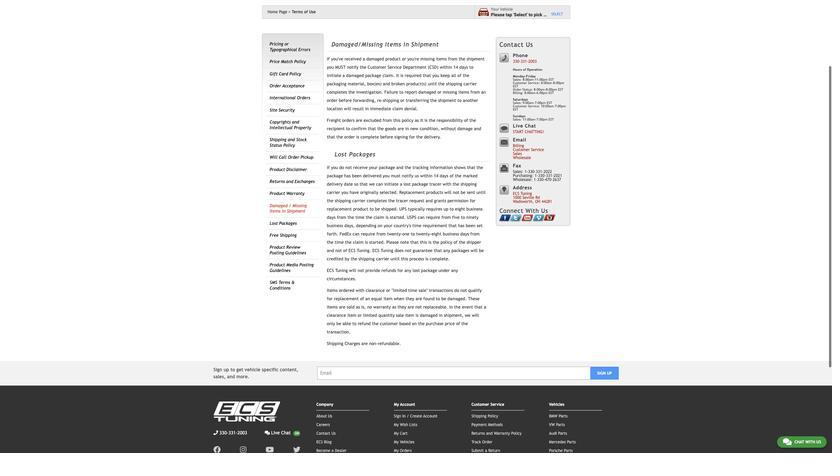 Task type: describe. For each thing, give the bounding box(es) containing it.
orders for international orders
[[297, 96, 310, 101]]

products
[[426, 190, 443, 195]]

1 vertical spatial claim
[[374, 215, 384, 220]]

1 vertical spatial they
[[398, 305, 407, 310]]

ecs blog
[[317, 440, 332, 445]]

from left the five
[[442, 215, 451, 220]]

home page link
[[268, 10, 291, 14]]

1 horizontal spatial business
[[443, 232, 459, 237]]

1 vertical spatial packages
[[279, 221, 297, 226]]

2 vertical spatial chat
[[795, 440, 805, 445]]

2 sales: from the top
[[513, 101, 522, 105]]

ecs inside the address ecs tuning 1000 seville rd wadsworth, oh 44281
[[513, 192, 520, 196]]

vehicle inside your vehicle please tap 'select' to pick a vehicle
[[547, 12, 562, 17]]

from up all
[[448, 57, 458, 62]]

0 horizontal spatial lost packages
[[270, 221, 297, 226]]

damaged / missing items in shipment
[[270, 203, 307, 214]]

product inside if you've received a damaged product or you're missing items from the shipment you must notify the customer service department (csd) within 14 days to initiate a damaged package claim. it is required that you keep all of the packaging material, box(es) and broken product(s) until the shipping carrier completes the investigation. failure to report damaged or missing items from an order before forwarding, re-shipping or transferring the shipment to another location will result in immediate claim denial.
[[386, 57, 401, 62]]

from left one
[[377, 232, 386, 237]]

date
[[344, 182, 353, 187]]

cart
[[400, 431, 408, 436]]

as inside "freight orders are excluded from this policy as it is the responsibility of the recipient to confirm that the goods are in new condition, without damage and that the order is complete before signing for the delivery."
[[415, 118, 419, 123]]

notify inside if you've received a damaged product or you're missing items from the shipment you must notify the customer service department (csd) within 14 days to initiate a damaged package claim. it is required that you keep all of the packaging material, box(es) and broken product(s) until the shipping carrier completes the investigation. failure to report damaged or missing items from an order before forwarding, re-shipping or transferring the shipment to another location will result in immediate claim denial.
[[347, 65, 359, 70]]

that right the note
[[411, 240, 419, 245]]

not left the receive
[[346, 165, 352, 170]]

live for live chat
[[271, 430, 280, 436]]

shipment inside 'damaged / missing items in shipment'
[[287, 209, 306, 214]]

1 vertical spatial tracer
[[396, 198, 408, 203]]

bmw
[[549, 414, 558, 419]]

in up you're
[[404, 41, 409, 48]]

shipping down the have
[[335, 198, 351, 203]]

for inside "freight orders are excluded from this policy as it is the responsibility of the recipient to confirm that the goods are in new condition, without damage and that the order is complete before signing for the delivery."
[[409, 135, 415, 140]]

fax
[[513, 163, 522, 168]]

1 sales: from the top
[[513, 78, 522, 81]]

completes inside if you do not receive your package and the tracking information shows that the package has been delivered you must notify us within 14 days of the marked delivery date so that we can initiate a lost package tracer with the shipping carrier you have originally selected. replacement products will not be sent until the shipping carrier completes the tracer request and grants permission for replacement product to be shipped. ups typically requires up to eight business days from the time the claim is started. usps can require from five to ninety business days, depending on your country's time requirement that has been set forth. fedex can require from twenty-one to twenty-eight business days from the time the claim is started. please note that this is the policy of the shipper and not of ecs tuning. ecs tuning does not guarantee that any packages will be credited by the shipping carrier until this process is complete.
[[367, 198, 387, 203]]

of up by
[[343, 248, 347, 253]]

shipping for shipping and stock status policy
[[270, 137, 287, 142]]

about us link
[[317, 414, 332, 419]]

lost inside if you do not receive your package and the tracking information shows that the package has been delivered you must notify us within 14 days of the marked delivery date so that we can initiate a lost package tracer with the shipping carrier you have originally selected. replacement products will not be sent until the shipping carrier completes the tracer request and grants permission for replacement product to be shipped. ups typically requires up to eight business days from the time the claim is started. usps can require from five to ninety business days, depending on your country's time requirement that has been set forth. fedex can require from twenty-one to twenty-eight business days from the time the claim is started. please note that this is the policy of the shipper and not of ecs tuning. ecs tuning does not guarantee that any packages will be credited by the shipping carrier until this process is complete.
[[404, 182, 411, 187]]

porsche
[[549, 449, 563, 453]]

initiate inside if you do not receive your package and the tracking information shows that the package has been delivered you must notify us within 14 days of the marked delivery date so that we can initiate a lost package tracer with the shipping carrier you have originally selected. replacement products will not be sent until the shipping carrier completes the tracer request and grants permission for replacement product to be shipped. ups typically requires up to eight business days from the time the claim is started. usps can require from five to ninety business days, depending on your country's time requirement that has been set forth. fedex can require from twenty-one to twenty-eight business days from the time the claim is started. please note that this is the policy of the shipper and not of ecs tuning. ecs tuning does not guarantee that any packages will be credited by the shipping carrier until this process is complete.
[[384, 182, 399, 187]]

sign for sign up
[[598, 371, 606, 376]]

0 horizontal spatial lost
[[270, 221, 278, 226]]

1 vertical spatial warranty
[[494, 431, 510, 436]]

sign in / create account link
[[394, 414, 438, 419]]

rd
[[536, 196, 540, 200]]

product warranty link
[[270, 191, 305, 196]]

my cart
[[394, 431, 408, 436]]

gift
[[270, 71, 278, 76]]

0 vertical spatial shipment
[[467, 57, 485, 62]]

1 horizontal spatial service
[[491, 402, 505, 407]]

or down keep
[[438, 90, 442, 95]]

product for product media posting guidelines
[[270, 263, 285, 268]]

before inside "freight orders are excluded from this policy as it is the responsibility of the recipient to confirm that the goods are in new condition, without damage and that the order is complete before signing for the delivery."
[[380, 135, 393, 140]]

that down 'recipient'
[[327, 135, 335, 140]]

hours of operation monday-friday sales: 8:00am-11:00pm est customer service: 8:00am-8:00pm est order status: 8:00am-8:00pm est billing: 8:00am-6:00pm est saturdays sales: 9:00am-7:00pm est customer service: 10:00am-7:00pm est sundays sales: 11:00am-7:00pm est
[[513, 68, 566, 121]]

us
[[415, 173, 419, 178]]

damaged up material,
[[346, 73, 364, 78]]

credited
[[327, 256, 344, 261]]

a inside your vehicle please tap 'select' to pick a vehicle
[[544, 12, 546, 17]]

audi parts
[[549, 431, 567, 436]]

package up must
[[379, 165, 395, 170]]

be left shipped.
[[375, 207, 380, 212]]

returns and warranty policy
[[472, 431, 522, 436]]

service inside if you've received a damaged product or you're missing items from the shipment you must notify the customer service department (csd) within 14 days to initiate a damaged package claim. it is required that you keep all of the packaging material, box(es) and broken product(s) until the shipping carrier completes the investigation. failure to report damaged or missing items from an order before forwarding, re-shipping or transferring the shipment to another location will result in immediate claim denial.
[[388, 65, 402, 70]]

1 vertical spatial business
[[327, 223, 343, 228]]

of up packages
[[454, 240, 458, 245]]

and up credited
[[327, 248, 334, 253]]

carrier down the have
[[352, 198, 366, 203]]

2 horizontal spatial this
[[420, 240, 427, 245]]

in inside items ordered with clearance or "limited time sale" transactions do not qualify for replacement of an equal item when they are found to be damaged. these items are sold as is, no warranty as they are not replaceable. in the event that a clearance item or limited quantity sale item is damaged in shipment, we will only be able to refund the customer based on the purchase price of the transaction.
[[439, 313, 443, 318]]

order up 'submit a return' at right
[[482, 440, 493, 445]]

1- up wholesale:
[[525, 170, 528, 174]]

carrier down delivery
[[327, 190, 340, 195]]

from up another
[[471, 90, 480, 95]]

330- left 2637
[[539, 174, 546, 178]]

chat with us link
[[778, 437, 827, 448]]

1 horizontal spatial as
[[392, 305, 397, 310]]

1 horizontal spatial eight
[[455, 207, 465, 212]]

returns for returns and exchanges
[[270, 179, 285, 184]]

dealer
[[335, 449, 347, 453]]

copyrights and intellectual property
[[270, 120, 311, 130]]

claim.
[[383, 73, 395, 78]]

or left you're
[[402, 57, 406, 62]]

2 vertical spatial with
[[806, 440, 816, 445]]

from inside "freight orders are excluded from this policy as it is the responsibility of the recipient to confirm that the goods are in new condition, without damage and that the order is complete before signing for the delivery."
[[383, 118, 392, 123]]

470-
[[545, 178, 553, 182]]

order inside if you've received a damaged product or you're missing items from the shipment you must notify the customer service department (csd) within 14 days to initiate a damaged package claim. it is required that you keep all of the packaging material, box(es) and broken product(s) until the shipping carrier completes the investigation. failure to report damaged or missing items from an order before forwarding, re-shipping or transferring the shipment to another location will result in immediate claim denial.
[[327, 98, 338, 103]]

sign for sign up to get vehicle specific content, sales, and more.
[[214, 367, 222, 372]]

2 vertical spatial claim
[[353, 240, 364, 245]]

will inside if you've received a damaged product or you're missing items from the shipment you must notify the customer service department (csd) within 14 days to initiate a damaged package claim. it is required that you keep all of the packaging material, box(es) and broken product(s) until the shipping carrier completes the investigation. failure to report damaged or missing items from an order before forwarding, re-shipping or transferring the shipment to another location will result in immediate claim denial.
[[344, 106, 351, 111]]

posting for product media posting guidelines
[[300, 263, 314, 268]]

2 horizontal spatial can
[[418, 215, 425, 220]]

is inside if you've received a damaged product or you're missing items from the shipment you must notify the customer service department (csd) within 14 days to initiate a damaged package claim. it is required that you keep all of the packaging material, box(es) and broken product(s) until the shipping carrier completes the investigation. failure to report damaged or missing items from an order before forwarding, re-shipping or transferring the shipment to another location will result in immediate claim denial.
[[401, 73, 404, 78]]

site
[[270, 108, 277, 113]]

we inside if you do not receive your package and the tracking information shows that the package has been delivered you must notify us within 14 days of the marked delivery date so that we can initiate a lost package tracer with the shipping carrier you have originally selected. replacement products will not be sent until the shipping carrier completes the tracer request and grants permission for replacement product to be shipped. ups typically requires up to eight business days from the time the claim is started. usps can require from five to ninety business days, depending on your country's time requirement that has been set forth. fedex can require from twenty-one to twenty-eight business days from the time the claim is started. please note that this is the policy of the shipper and not of ecs tuning. ecs tuning does not guarantee that any packages will be credited by the shipping carrier until this process is complete.
[[369, 182, 375, 187]]

1 vertical spatial your
[[384, 223, 393, 228]]

damaged
[[270, 203, 288, 208]]

to inside sign up to get vehicle specific content, sales, and more.
[[231, 367, 235, 372]]

sign up to get vehicle specific content, sales, and more.
[[214, 367, 299, 379]]

items inside items ordered with clearance or "limited time sale" transactions do not qualify for replacement of an equal item when they are found to be damaged. these items are sold as is, no warranty as they are not replaceable. in the event that a clearance item or limited quantity sale item is damaged in shipment, we will only be able to refund the customer based on the purchase price of the transaction.
[[327, 305, 338, 310]]

/ inside 'damaged / missing items in shipment'
[[289, 203, 291, 208]]

0 vertical spatial items
[[385, 41, 402, 48]]

2637
[[553, 178, 561, 182]]

are up based at left
[[408, 305, 414, 310]]

address ecs tuning 1000 seville rd wadsworth, oh 44281
[[513, 185, 552, 204]]

found
[[424, 296, 435, 301]]

that up complete.
[[434, 248, 442, 253]]

are up signing at the left top of page
[[398, 126, 404, 131]]

will inside ecs tuning will not provide refunds for any lost package under any circumstances.
[[349, 268, 356, 273]]

shipping for shipping policy
[[472, 414, 487, 419]]

you've
[[331, 57, 343, 62]]

time up depending
[[356, 215, 365, 220]]

or down is,
[[358, 313, 362, 318]]

order right call
[[288, 155, 299, 160]]

hours
[[513, 68, 522, 71]]

2 horizontal spatial item
[[405, 313, 414, 318]]

carrier up refunds
[[376, 256, 389, 261]]

select link
[[552, 12, 563, 16]]

1 vertical spatial items
[[459, 90, 469, 95]]

delivery
[[327, 182, 343, 187]]

be down shipper
[[479, 248, 484, 253]]

sms terms & conditions link
[[270, 280, 295, 291]]

8:00am- down 11:00pm
[[534, 88, 546, 91]]

with inside if you do not receive your package and the tracking information shows that the package has been delivered you must notify us within 14 days of the marked delivery date so that we can initiate a lost package tracer with the shipping carrier you have originally selected. replacement products will not be sent until the shipping carrier completes the tracer request and grants permission for replacement product to be shipped. ups typically requires up to eight business days from the time the claim is started. usps can require from five to ninety business days, depending on your country's time requirement that has been set forth. fedex can require from twenty-one to twenty-eight business days from the time the claim is started. please note that this is the policy of the shipper and not of ecs tuning. ecs tuning does not guarantee that any packages will be credited by the shipping carrier until this process is complete.
[[443, 182, 452, 187]]

0 vertical spatial been
[[352, 173, 362, 178]]

bmw parts
[[549, 414, 568, 419]]

shipping down lost packages link
[[280, 233, 297, 238]]

customer inside email billing customer service sales wholesale
[[513, 148, 530, 152]]

operation
[[527, 68, 543, 71]]

match
[[281, 59, 293, 64]]

and inside sign up to get vehicle specific content, sales, and more.
[[227, 374, 235, 379]]

14 inside if you've received a damaged product or you're missing items from the shipment you must notify the customer service department (csd) within 14 days to initiate a damaged package claim. it is required that you keep all of the packaging material, box(es) and broken product(s) until the shipping carrier completes the investigation. failure to report damaged or missing items from an order before forwarding, re-shipping or transferring the shipment to another location will result in immediate claim denial.
[[454, 65, 458, 70]]

for inside if you do not receive your package and the tracking information shows that the package has been delivered you must notify us within 14 days of the marked delivery date so that we can initiate a lost package tracer with the shipping carrier you have originally selected. replacement products will not be sent until the shipping carrier completes the tracer request and grants permission for replacement product to be shipped. ups typically requires up to eight business days from the time the claim is started. usps can require from five to ninety business days, depending on your country's time requirement that has been set forth. fedex can require from twenty-one to twenty-eight business days from the time the claim is started. please note that this is the policy of the shipper and not of ecs tuning. ecs tuning does not guarantee that any packages will be credited by the shipping carrier until this process is complete.
[[470, 198, 476, 203]]

8:00am- up 6:00pm
[[541, 81, 553, 85]]

with inside items ordered with clearance or "limited time sale" transactions do not qualify for replacement of an equal item when they are found to be damaged. these items are sold as is, no warranty as they are not replaceable. in the event that a clearance item or limited quantity sale item is damaged in shipment, we will only be able to refund the customer based on the purchase price of the transaction.
[[356, 288, 365, 293]]

until inside if you've received a damaged product or you're missing items from the shipment you must notify the customer service department (csd) within 14 days to initiate a damaged package claim. it is required that you keep all of the packaging material, box(es) and broken product(s) until the shipping carrier completes the investigation. failure to report damaged or missing items from an order before forwarding, re-shipping or transferring the shipment to another location will result in immediate claim denial.
[[428, 81, 437, 86]]

phone image
[[214, 431, 218, 435]]

my vehicles
[[394, 440, 415, 445]]

investigation.
[[356, 90, 383, 95]]

payment methods
[[472, 423, 503, 427]]

tracking
[[413, 165, 429, 170]]

for inside ecs tuning will not provide refunds for any lost package under any circumstances.
[[398, 268, 403, 273]]

quantity
[[379, 313, 395, 318]]

1 vertical spatial 8:00pm
[[546, 88, 557, 91]]

1 vertical spatial until
[[477, 190, 486, 195]]

330- up wholesale:
[[528, 170, 536, 174]]

tuning inside the address ecs tuning 1000 seville rd wadsworth, oh 44281
[[521, 192, 532, 196]]

0 vertical spatial missing
[[421, 57, 435, 62]]

(csd)
[[428, 65, 439, 70]]

parts for vw parts
[[556, 423, 565, 427]]

1 horizontal spatial lost packages
[[335, 151, 376, 158]]

by
[[345, 256, 350, 261]]

and up the requires
[[426, 198, 433, 203]]

and up must
[[396, 165, 404, 170]]

ecs up by
[[349, 248, 356, 253]]

lost inside ecs tuning will not provide refunds for any lost package under any circumstances.
[[413, 268, 420, 273]]

Email email field
[[317, 367, 591, 380]]

of right price
[[456, 321, 460, 326]]

become
[[317, 449, 331, 453]]

0 vertical spatial contact us
[[500, 41, 533, 48]]

0 vertical spatial terms
[[292, 10, 303, 14]]

1 horizontal spatial 330-331-2003 link
[[513, 59, 537, 64]]

customer inside if you've received a damaged product or you're missing items from the shipment you must notify the customer service department (csd) within 14 days to initiate a damaged package claim. it is required that you keep all of the packaging material, box(es) and broken product(s) until the shipping carrier completes the investigation. failure to report damaged or missing items from an order before forwarding, re-shipping or transferring the shipment to another location will result in immediate claim denial.
[[368, 65, 386, 70]]

start chatting! link
[[513, 130, 544, 134]]

ecs left blog
[[317, 440, 323, 445]]

1 horizontal spatial lost
[[335, 151, 347, 158]]

return
[[489, 449, 500, 453]]

7:00pm down 6:00pm
[[535, 101, 546, 105]]

0 horizontal spatial require
[[361, 232, 375, 237]]

on inside items ordered with clearance or "limited time sale" transactions do not qualify for replacement of an equal item when they are found to be damaged. these items are sold as is, no warranty as they are not replaceable. in the event that a clearance item or limited quantity sale item is damaged in shipment, we will only be able to refund the customer based on the purchase price of the transaction.
[[412, 321, 417, 326]]

1 vertical spatial eight
[[432, 232, 442, 237]]

0 vertical spatial packages
[[349, 151, 376, 158]]

sale"
[[419, 288, 428, 293]]

0 horizontal spatial item
[[348, 313, 357, 318]]

we inside items ordered with clearance or "limited time sale" transactions do not qualify for replacement of an equal item when they are found to be damaged. these items are sold as is, no warranty as they are not replaceable. in the event that a clearance item or limited quantity sale item is damaged in shipment, we will only be able to refund the customer based on the purchase price of the transaction.
[[465, 313, 471, 318]]

days down information
[[440, 173, 449, 178]]

damaged up transferring on the top of page
[[419, 90, 436, 95]]

shipping down failure
[[383, 98, 399, 103]]

from up days, on the left of the page
[[337, 215, 346, 220]]

1 vertical spatial account
[[423, 414, 438, 419]]

your
[[491, 7, 499, 12]]

2 vertical spatial can
[[353, 232, 360, 237]]

seville
[[523, 196, 534, 200]]

become a dealer
[[317, 449, 347, 453]]

sent
[[467, 190, 475, 195]]

new
[[410, 126, 419, 131]]

freight orders are excluded from this policy as it is the responsibility of the recipient to confirm that the goods are in new condition, without damage and that the order is complete before signing for the delivery.
[[327, 118, 481, 140]]

product disclaimer
[[270, 167, 307, 172]]

my for my account
[[394, 402, 399, 407]]

will down shipper
[[471, 248, 478, 253]]

security
[[279, 108, 295, 113]]

ecs right tuning.
[[373, 248, 380, 253]]

that right so
[[360, 182, 368, 187]]

non-
[[369, 341, 378, 346]]

that down excluded
[[368, 126, 376, 131]]

and down product disclaimer link
[[286, 179, 293, 184]]

0 vertical spatial your
[[369, 165, 378, 170]]

1 horizontal spatial /
[[407, 414, 409, 419]]

complete
[[361, 135, 379, 140]]

not left 'replaceable.'
[[416, 305, 422, 310]]

billing:
[[513, 91, 524, 95]]

home page
[[268, 10, 287, 14]]

are left the non-
[[362, 341, 368, 346]]

that down the five
[[449, 223, 457, 228]]

2022
[[544, 170, 552, 174]]

1 vertical spatial clearance
[[327, 313, 346, 318]]

do inside items ordered with clearance or "limited time sale" transactions do not qualify for replacement of an equal item when they are found to be damaged. these items are sold as is, no warranty as they are not replaceable. in the event that a clearance item or limited quantity sale item is damaged in shipment, we will only be able to refund the customer based on the purchase price of the transaction.
[[455, 288, 459, 293]]

package down us
[[412, 182, 428, 187]]

confirm
[[352, 126, 367, 131]]

shipping for shipping charges are non-refundable.
[[327, 341, 344, 346]]

replacement inside items ordered with clearance or "limited time sale" transactions do not qualify for replacement of an equal item when they are found to be damaged. these items are sold as is, no warranty as they are not replaceable. in the event that a clearance item or limited quantity sale item is damaged in shipment, we will only be able to refund the customer based on the purchase price of the transaction.
[[334, 296, 359, 301]]

time down usps
[[413, 223, 422, 228]]

0 horizontal spatial warranty
[[286, 191, 305, 196]]

8:00am- up 9:00am-
[[525, 91, 537, 95]]

1 twenty- from the left
[[387, 232, 403, 237]]

oh
[[535, 200, 541, 204]]

2003 inside phone 330-331-2003
[[529, 59, 537, 64]]

1 horizontal spatial this
[[401, 256, 408, 261]]

delivery.
[[424, 135, 441, 140]]

email
[[513, 137, 527, 143]]

orders for my orders
[[400, 449, 412, 453]]

0 horizontal spatial started.
[[369, 240, 385, 245]]

of down information
[[450, 173, 454, 178]]

billing
[[513, 144, 524, 148]]

product for product warranty
[[270, 191, 285, 196]]

order inside hours of operation monday-friday sales: 8:00am-11:00pm est customer service: 8:00am-8:00pm est order status: 8:00am-8:00pm est billing: 8:00am-6:00pm est saturdays sales: 9:00am-7:00pm est customer service: 10:00am-7:00pm est sundays sales: 11:00am-7:00pm est
[[513, 88, 522, 91]]

2 horizontal spatial business
[[467, 207, 483, 212]]

days inside if you've received a damaged product or you're missing items from the shipment you must notify the customer service department (csd) within 14 days to initiate a damaged package claim. it is required that you keep all of the packaging material, box(es) and broken product(s) until the shipping carrier completes the investigation. failure to report damaged or missing items from an order before forwarding, re-shipping or transferring the shipment to another location will result in immediate claim denial.
[[460, 65, 468, 70]]

of up is,
[[360, 296, 364, 301]]

of inside if you've received a damaged product or you're missing items from the shipment you must notify the customer service department (csd) within 14 days to initiate a damaged package claim. it is required that you keep all of the packaging material, box(es) and broken product(s) until the shipping carrier completes the investigation. failure to report damaged or missing items from an order before forwarding, re-shipping or transferring the shipment to another location will result in immediate claim denial.
[[458, 73, 462, 78]]

will up the grants
[[445, 190, 452, 195]]

1 horizontal spatial contact
[[500, 41, 524, 48]]

shipping down tuning.
[[359, 256, 375, 261]]

3 sales: from the top
[[513, 118, 522, 121]]

330- down 2022
[[538, 178, 545, 182]]

customer
[[380, 321, 398, 326]]

denial.
[[405, 106, 418, 111]]

1 horizontal spatial can
[[376, 182, 383, 187]]

up for sign up to get vehicle specific content, sales, and more.
[[224, 367, 229, 372]]

0 vertical spatial they
[[406, 296, 415, 301]]

2 service: from the top
[[528, 104, 540, 108]]

this inside "freight orders are excluded from this policy as it is the responsibility of the recipient to confirm that the goods are in new condition, without damage and that the order is complete before signing for the delivery."
[[393, 118, 401, 123]]

five
[[452, 215, 460, 220]]

pricing or typographical errors link
[[270, 42, 310, 52]]

shipping down all
[[446, 81, 462, 86]]

keep
[[441, 73, 450, 78]]

from up shipper
[[471, 232, 480, 237]]

1 vertical spatial contact us
[[317, 431, 336, 436]]

price match policy
[[270, 59, 306, 64]]

of inside hours of operation monday-friday sales: 8:00am-11:00pm est customer service: 8:00am-8:00pm est order status: 8:00am-8:00pm est billing: 8:00am-6:00pm est saturdays sales: 9:00am-7:00pm est customer service: 10:00am-7:00pm est sundays sales: 11:00am-7:00pm est
[[523, 68, 526, 71]]

shows
[[454, 165, 466, 170]]

1 horizontal spatial been
[[466, 223, 476, 228]]

1 vertical spatial shipment
[[438, 98, 456, 103]]

please inside if you do not receive your package and the tracking information shows that the package has been delivered you must notify us within 14 days of the marked delivery date so that we can initiate a lost package tracer with the shipping carrier you have originally selected. replacement products will not be sent until the shipping carrier completes the tracer request and grants permission for replacement product to be shipped. ups typically requires up to eight business days from the time the claim is started. usps can require from five to ninety business days, depending on your country's time requirement that has been set forth. fedex can require from twenty-one to twenty-eight business days from the time the claim is started. please note that this is the policy of the shipper and not of ecs tuning. ecs tuning does not guarantee that any packages will be credited by the shipping carrier until this process is complete.
[[386, 240, 399, 245]]

0 vertical spatial 8:00pm
[[553, 81, 565, 85]]

and down payment methods
[[486, 431, 493, 436]]

9:00am-
[[523, 101, 535, 105]]

0 horizontal spatial until
[[391, 256, 400, 261]]

sale
[[396, 313, 404, 318]]

7:00pm right 9:00am-
[[555, 104, 566, 108]]

policy inside shipping and stock status policy
[[283, 143, 295, 148]]

0 vertical spatial clearance
[[366, 288, 385, 293]]

shipping down marked
[[461, 182, 477, 187]]

sales: inside the fax sales: 1-330-331-2022 purchasing: 1-330-331-2021 wholesale: 1-330-470-2637
[[513, 170, 524, 174]]

customer service link
[[513, 148, 544, 152]]

any inside if you do not receive your package and the tracking information shows that the package has been delivered you must notify us within 14 days of the marked delivery date so that we can initiate a lost package tracer with the shipping carrier you have originally selected. replacement products will not be sent until the shipping carrier completes the tracer request and grants permission for replacement product to be shipped. ups typically requires up to eight business days from the time the claim is started. usps can require from five to ninety business days, depending on your country's time requirement that has been set forth. fedex can require from twenty-one to twenty-eight business days from the time the claim is started. please note that this is the policy of the shipper and not of ecs tuning. ecs tuning does not guarantee that any packages will be credited by the shipping carrier until this process is complete.
[[444, 248, 450, 253]]

damaged inside items ordered with clearance or "limited time sale" transactions do not qualify for replacement of an equal item when they are found to be damaged. these items are sold as is, no warranty as they are not replaceable. in the event that a clearance item or limited quantity sale item is damaged in shipment, we will only be able to refund the customer based on the purchase price of the transaction.
[[420, 313, 438, 318]]

items inside 'damaged / missing items in shipment'
[[270, 209, 281, 214]]

up inside if you do not receive your package and the tracking information shows that the package has been delivered you must notify us within 14 days of the marked delivery date so that we can initiate a lost package tracer with the shipping carrier you have originally selected. replacement products will not be sent until the shipping carrier completes the tracer request and grants permission for replacement product to be shipped. ups typically requires up to eight business days from the time the claim is started. usps can require from five to ninety business days, depending on your country's time requirement that has been set forth. fedex can require from twenty-one to twenty-eight business days from the time the claim is started. please note that this is the policy of the shipper and not of ecs tuning. ecs tuning does not guarantee that any packages will be credited by the shipping carrier until this process is complete.
[[444, 207, 449, 212]]

disclaimer
[[286, 167, 307, 172]]

that up marked
[[467, 165, 475, 170]]

transactions
[[429, 288, 453, 293]]

1- left 2022
[[535, 174, 539, 178]]

8:00am- up status:
[[523, 78, 535, 81]]

wholesale
[[513, 156, 531, 160]]

parts for audi parts
[[558, 431, 567, 436]]

damaged/missing
[[332, 41, 383, 48]]

days up forth. on the bottom of page
[[327, 215, 336, 220]]

0 vertical spatial items
[[436, 57, 447, 62]]

do inside if you do not receive your package and the tracking information shows that the package has been delivered you must notify us within 14 days of the marked delivery date so that we can initiate a lost package tracer with the shipping carrier you have originally selected. replacement products will not be sent until the shipping carrier completes the tracer request and grants permission for replacement product to be shipped. ups typically requires up to eight business days from the time the claim is started. usps can require from five to ninety business days, depending on your country's time requirement that has been set forth. fedex can require from twenty-one to twenty-eight business days from the time the claim is started. please note that this is the policy of the shipper and not of ecs tuning. ecs tuning does not guarantee that any packages will be credited by the shipping carrier until this process is complete.
[[339, 165, 344, 170]]

0 horizontal spatial contact
[[317, 431, 330, 436]]

ninety
[[467, 215, 479, 220]]

guidelines for review
[[285, 251, 306, 256]]

1 vertical spatial has
[[458, 223, 465, 228]]

request
[[410, 198, 425, 203]]

will inside items ordered with clearance or "limited time sale" transactions do not qualify for replacement of an equal item when they are found to be damaged. these items are sold as is, no warranty as they are not replaceable. in the event that a clearance item or limited quantity sale item is damaged in shipment, we will only be able to refund the customer based on the purchase price of the transaction.
[[472, 313, 479, 318]]

be down transactions
[[442, 296, 446, 301]]

vehicle
[[500, 7, 513, 12]]

vw parts link
[[549, 423, 565, 427]]

days,
[[345, 223, 355, 228]]

product inside if you do not receive your package and the tracking information shows that the package has been delivered you must notify us within 14 days of the marked delivery date so that we can initiate a lost package tracer with the shipping carrier you have originally selected. replacement products will not be sent until the shipping carrier completes the tracer request and grants permission for replacement product to be shipped. ups typically requires up to eight business days from the time the claim is started. usps can require from five to ninety business days, depending on your country's time requirement that has been set forth. fedex can require from twenty-one to twenty-eight business days from the time the claim is started. please note that this is the policy of the shipper and not of ecs tuning. ecs tuning does not guarantee that any packages will be credited by the shipping carrier until this process is complete.
[[353, 207, 369, 212]]

sales link
[[513, 152, 522, 156]]

1- right wholesale:
[[534, 178, 538, 182]]

2 horizontal spatial any
[[451, 268, 458, 273]]

your vehicle please tap 'select' to pick a vehicle
[[491, 7, 562, 17]]

property
[[294, 125, 311, 130]]

0 horizontal spatial has
[[344, 173, 351, 178]]

time down fedex
[[335, 240, 344, 245]]

package up delivery
[[327, 173, 343, 178]]

not inside ecs tuning will not provide refunds for any lost package under any circumstances.
[[358, 268, 364, 273]]

package inside ecs tuning will not provide refunds for any lost package under any circumstances.
[[421, 268, 437, 273]]

1 vertical spatial 2003
[[238, 430, 247, 436]]

or inside pricing or typographical errors
[[285, 42, 289, 47]]

damaged / missing items in shipment link
[[270, 203, 307, 214]]

damaged down damaged/missing items in shipment at the top of page
[[367, 57, 384, 62]]

policy inside "freight orders are excluded from this policy as it is the responsibility of the recipient to confirm that the goods are in new condition, without damage and that the order is complete before signing for the delivery."
[[402, 118, 414, 123]]

0 horizontal spatial as
[[356, 305, 360, 310]]

ecs tuning will not provide refunds for any lost package under any circumstances.
[[327, 268, 458, 281]]



Task type: locate. For each thing, give the bounding box(es) containing it.
2 product from the top
[[270, 191, 285, 196]]

that inside items ordered with clearance or "limited time sale" transactions do not qualify for replacement of an equal item when they are found to be damaged. these items are sold as is, no warranty as they are not replaceable. in the event that a clearance item or limited quantity sale item is damaged in shipment, we will only be able to refund the customer based on the purchase price of the transaction.
[[475, 305, 483, 310]]

0 vertical spatial policy
[[402, 118, 414, 123]]

price
[[270, 59, 280, 64]]

ecs down "address"
[[513, 192, 520, 196]]

chat for live chat start chatting!
[[525, 123, 536, 129]]

my for my wish lists
[[394, 423, 399, 427]]

parts for porsche parts
[[564, 449, 573, 453]]

refunds
[[382, 268, 396, 273]]

the
[[459, 57, 466, 62], [360, 65, 367, 70], [463, 73, 470, 78], [438, 81, 445, 86], [349, 90, 355, 95], [430, 98, 437, 103], [429, 118, 436, 123], [470, 118, 476, 123], [377, 126, 384, 131], [337, 135, 343, 140], [416, 135, 423, 140], [405, 165, 411, 170], [477, 165, 483, 170], [455, 173, 462, 178], [453, 182, 459, 187], [327, 198, 334, 203], [388, 198, 395, 203], [348, 215, 354, 220], [366, 215, 372, 220], [327, 240, 334, 245], [345, 240, 352, 245], [433, 240, 439, 245], [459, 240, 466, 245], [351, 256, 357, 261], [454, 305, 461, 310], [372, 321, 379, 326], [418, 321, 425, 326], [462, 321, 468, 326]]

my vehicles link
[[394, 440, 415, 445]]

0 vertical spatial has
[[344, 173, 351, 178]]

twenty-
[[387, 232, 403, 237], [416, 232, 432, 237]]

0 vertical spatial we
[[369, 182, 375, 187]]

we down event
[[465, 313, 471, 318]]

4 my from the top
[[394, 440, 399, 445]]

errors
[[299, 47, 310, 52]]

0 vertical spatial until
[[428, 81, 437, 86]]

330- inside phone 330-331-2003
[[513, 59, 521, 64]]

or up the denial.
[[401, 98, 405, 103]]

specific
[[262, 367, 279, 372]]

terms right "page"
[[292, 10, 303, 14]]

warranty
[[286, 191, 305, 196], [494, 431, 510, 436]]

days up shipper
[[461, 232, 469, 237]]

1 vertical spatial product
[[353, 207, 369, 212]]

sales: down hours
[[513, 78, 522, 81]]

packages up free shipping on the bottom of the page
[[279, 221, 297, 226]]

sales: down fax
[[513, 170, 524, 174]]

7:00pm down "10:00am-"
[[537, 118, 548, 121]]

not left provide on the left of the page
[[358, 268, 364, 273]]

my left wish
[[394, 423, 399, 427]]

any up complete.
[[444, 248, 450, 253]]

0 vertical spatial account
[[400, 402, 415, 407]]

in inside if you've received a damaged product or you're missing items from the shipment you must notify the customer service department (csd) within 14 days to initiate a damaged package claim. it is required that you keep all of the packaging material, box(es) and broken product(s) until the shipping carrier completes the investigation. failure to report damaged or missing items from an order before forwarding, re-shipping or transferring the shipment to another location will result in immediate claim denial.
[[365, 106, 369, 111]]

policy
[[294, 59, 306, 64], [290, 71, 301, 76], [283, 143, 295, 148], [488, 414, 498, 419], [511, 431, 522, 436]]

0 vertical spatial posting
[[270, 251, 284, 256]]

terms inside the sms terms & conditions
[[279, 280, 290, 285]]

vehicle inside sign up to get vehicle specific content, sales, and more.
[[245, 367, 260, 372]]

guidelines for media
[[270, 268, 291, 273]]

product warranty
[[270, 191, 305, 196]]

missing
[[293, 203, 307, 208]]

returns for returns and warranty policy
[[472, 431, 485, 436]]

1 horizontal spatial policy
[[441, 240, 452, 245]]

1 vertical spatial missing
[[443, 90, 457, 95]]

and inside if you've received a damaged product or you're missing items from the shipment you must notify the customer service department (csd) within 14 days to initiate a damaged package claim. it is required that you keep all of the packaging material, box(es) and broken product(s) until the shipping carrier completes the investigation. failure to report damaged or missing items from an order before forwarding, re-shipping or transferring the shipment to another location will result in immediate claim denial.
[[383, 81, 390, 86]]

1 horizontal spatial posting
[[300, 263, 314, 268]]

for right refunds
[[398, 268, 403, 273]]

until right product(s)
[[428, 81, 437, 86]]

8:00pm
[[553, 81, 565, 85], [546, 88, 557, 91]]

information
[[430, 165, 453, 170]]

0 horizontal spatial business
[[327, 223, 343, 228]]

items
[[385, 41, 402, 48], [270, 209, 281, 214], [327, 288, 338, 293]]

vehicle up 'more.' on the left bottom of page
[[245, 367, 260, 372]]

methods
[[488, 423, 503, 427]]

330- down "phone"
[[513, 59, 521, 64]]

within inside if you do not receive your package and the tracking information shows that the package has been delivered you must notify us within 14 days of the marked delivery date so that we can initiate a lost package tracer with the shipping carrier you have originally selected. replacement products will not be sent until the shipping carrier completes the tracer request and grants permission for replacement product to be shipped. ups typically requires up to eight business days from the time the claim is started. usps can require from five to ninety business days, depending on your country's time requirement that has been set forth. fedex can require from twenty-one to twenty-eight business days from the time the claim is started. please note that this is the policy of the shipper and not of ecs tuning. ecs tuning does not guarantee that any packages will be credited by the shipping carrier until this process is complete.
[[420, 173, 433, 178]]

order inside "freight orders are excluded from this policy as it is the responsibility of the recipient to confirm that the goods are in new condition, without damage and that the order is complete before signing for the delivery."
[[344, 135, 355, 140]]

0 vertical spatial within
[[440, 65, 452, 70]]

sign inside sign up to get vehicle specific content, sales, and more.
[[214, 367, 222, 372]]

1 horizontal spatial completes
[[367, 198, 387, 203]]

days right (csd)
[[460, 65, 468, 70]]

0 horizontal spatial order
[[327, 98, 338, 103]]

parts right vw on the bottom right of page
[[556, 423, 565, 427]]

service: down friday
[[528, 81, 540, 85]]

lost down 'recipient'
[[335, 151, 347, 158]]

2 if from the top
[[327, 165, 330, 170]]

in inside items ordered with clearance or "limited time sale" transactions do not qualify for replacement of an equal item when they are found to be damaged. these items are sold as is, no warranty as they are not replaceable. in the event that a clearance item or limited quantity sale item is damaged in shipment, we will only be able to refund the customer based on the purchase price of the transaction.
[[449, 305, 453, 310]]

service inside email billing customer service sales wholesale
[[531, 148, 544, 152]]

payment
[[472, 423, 487, 427]]

5 my from the top
[[394, 449, 399, 453]]

on inside if you do not receive your package and the tracking information shows that the package has been delivered you must notify us within 14 days of the marked delivery date so that we can initiate a lost package tracer with the shipping carrier you have originally selected. replacement products will not be sent until the shipping carrier completes the tracer request and grants permission for replacement product to be shipped. ups typically requires up to eight business days from the time the claim is started. usps can require from five to ninety business days, depending on your country's time requirement that has been set forth. fedex can require from twenty-one to twenty-eight business days from the time the claim is started. please note that this is the policy of the shipper and not of ecs tuning. ecs tuning does not guarantee that any packages will be credited by the shipping carrier until this process is complete.
[[378, 223, 383, 228]]

parts down mercedes parts
[[564, 449, 573, 453]]

0 vertical spatial please
[[491, 12, 505, 17]]

my orders
[[394, 449, 412, 453]]

do up damaged.
[[455, 288, 459, 293]]

in down forwarding,
[[365, 106, 369, 111]]

claim down shipped.
[[374, 215, 384, 220]]

1 horizontal spatial clearance
[[366, 288, 385, 293]]

order down gift
[[270, 83, 281, 88]]

0 vertical spatial tracer
[[430, 182, 442, 187]]

1 service: from the top
[[528, 81, 540, 85]]

international orders link
[[270, 96, 310, 101]]

careers link
[[317, 423, 330, 427]]

completes inside if you've received a damaged product or you're missing items from the shipment you must notify the customer service department (csd) within 14 days to initiate a damaged package claim. it is required that you keep all of the packaging material, box(es) and broken product(s) until the shipping carrier completes the investigation. failure to report damaged or missing items from an order before forwarding, re-shipping or transferring the shipment to another location will result in immediate claim denial.
[[327, 90, 347, 95]]

14 inside if you do not receive your package and the tracking information shows that the package has been delivered you must notify us within 14 days of the marked delivery date so that we can initiate a lost package tracer with the shipping carrier you have originally selected. replacement products will not be sent until the shipping carrier completes the tracer request and grants permission for replacement product to be shipped. ups typically requires up to eight business days from the time the claim is started. usps can require from five to ninety business days, depending on your country's time requirement that has been set forth. fedex can require from twenty-one to twenty-eight business days from the time the claim is started. please note that this is the policy of the shipper and not of ecs tuning. ecs tuning does not guarantee that any packages will be credited by the shipping carrier until this process is complete.
[[434, 173, 439, 178]]

if inside if you do not receive your package and the tracking information shows that the package has been delivered you must notify us within 14 days of the marked delivery date so that we can initiate a lost package tracer with the shipping carrier you have originally selected. replacement products will not be sent until the shipping carrier completes the tracer request and grants permission for replacement product to be shipped. ups typically requires up to eight business days from the time the claim is started. usps can require from five to ninety business days, depending on your country's time requirement that has been set forth. fedex can require from twenty-one to twenty-eight business days from the time the claim is started. please note that this is the policy of the shipper and not of ecs tuning. ecs tuning does not guarantee that any packages will be credited by the shipping carrier until this process is complete.
[[327, 165, 330, 170]]

1 vertical spatial with
[[356, 288, 365, 293]]

1 vertical spatial can
[[418, 215, 425, 220]]

comments image
[[265, 431, 270, 435], [783, 438, 792, 446]]

mercedes parts
[[549, 440, 576, 445]]

page
[[279, 10, 287, 14]]

to
[[529, 12, 533, 17], [470, 65, 474, 70], [400, 90, 404, 95], [458, 98, 462, 103], [346, 126, 350, 131], [370, 207, 374, 212], [450, 207, 454, 212], [461, 215, 465, 220], [411, 232, 415, 237], [436, 296, 440, 301], [352, 321, 357, 326], [231, 367, 235, 372]]

2 horizontal spatial chat
[[795, 440, 805, 445]]

2 horizontal spatial with
[[806, 440, 816, 445]]

ecs tuning image
[[214, 402, 280, 422]]

bmw parts link
[[549, 414, 568, 419]]

1 horizontal spatial warranty
[[494, 431, 510, 436]]

lost packages up "free shipping" link
[[270, 221, 297, 226]]

comments image for chat
[[783, 438, 792, 446]]

notify inside if you do not receive your package and the tracking information shows that the package has been delivered you must notify us within 14 days of the marked delivery date so that we can initiate a lost package tracer with the shipping carrier you have originally selected. replacement products will not be sent until the shipping carrier completes the tracer request and grants permission for replacement product to be shipped. ups typically requires up to eight business days from the time the claim is started. usps can require from five to ninety business days, depending on your country's time requirement that has been set forth. fedex can require from twenty-one to twenty-eight business days from the time the claim is started. please note that this is the policy of the shipper and not of ecs tuning. ecs tuning does not guarantee that any packages will be credited by the shipping carrier until this process is complete.
[[402, 173, 414, 178]]

1 vertical spatial vehicles
[[400, 440, 415, 445]]

1 vertical spatial policy
[[441, 240, 452, 245]]

not up credited
[[336, 248, 342, 253]]

be right only
[[337, 321, 341, 326]]

not up permission
[[453, 190, 460, 195]]

pricing
[[270, 42, 283, 47]]

product for product disclaimer
[[270, 167, 285, 172]]

0 vertical spatial 330-331-2003 link
[[513, 59, 537, 64]]

clearance up only
[[327, 313, 346, 318]]

initiate up packaging
[[327, 73, 341, 78]]

1 horizontal spatial tracer
[[430, 182, 442, 187]]

carrier inside if you've received a damaged product or you're missing items from the shipment you must notify the customer service department (csd) within 14 days to initiate a damaged package claim. it is required that you keep all of the packaging material, box(es) and broken product(s) until the shipping carrier completes the investigation. failure to report damaged or missing items from an order before forwarding, re-shipping or transferring the shipment to another location will result in immediate claim denial.
[[464, 81, 477, 86]]

1 vertical spatial guidelines
[[270, 268, 291, 273]]

before down goods
[[380, 135, 393, 140]]

0 horizontal spatial any
[[405, 268, 412, 273]]

an inside if you've received a damaged product or you're missing items from the shipment you must notify the customer service department (csd) within 14 days to initiate a damaged package claim. it is required that you keep all of the packaging material, box(es) and broken product(s) until the shipping carrier completes the investigation. failure to report damaged or missing items from an order before forwarding, re-shipping or transferring the shipment to another location will result in immediate claim denial.
[[481, 90, 486, 95]]

in
[[404, 41, 409, 48], [365, 106, 369, 111], [406, 126, 409, 131], [282, 209, 286, 214], [439, 313, 443, 318]]

0 horizontal spatial claim
[[353, 240, 364, 245]]

0 horizontal spatial please
[[386, 240, 399, 245]]

as left is,
[[356, 305, 360, 310]]

my up my wish lists link
[[394, 402, 399, 407]]

if up delivery
[[327, 165, 330, 170]]

completes
[[327, 90, 347, 95], [367, 198, 387, 203]]

do up date
[[339, 165, 344, 170]]

parts for bmw parts
[[559, 414, 568, 419]]

comments image inside the chat with us link
[[783, 438, 792, 446]]

live inside 'live chat start chatting!'
[[513, 123, 524, 129]]

1 horizontal spatial require
[[426, 215, 440, 220]]

0 vertical spatial eight
[[455, 207, 465, 212]]

2 my from the top
[[394, 423, 399, 427]]

0 vertical spatial shipment
[[411, 41, 439, 48]]

this up guarantee
[[420, 240, 427, 245]]

&
[[292, 280, 295, 285]]

items left ordered
[[327, 288, 338, 293]]

guidelines inside 'product review posting guidelines'
[[285, 251, 306, 256]]

be left sent
[[461, 190, 466, 195]]

1 horizontal spatial an
[[481, 90, 486, 95]]

service:
[[528, 81, 540, 85], [528, 104, 540, 108]]

facebook logo image
[[214, 446, 221, 453]]

a inside if you do not receive your package and the tracking information shows that the package has been delivered you must notify us within 14 days of the marked delivery date so that we can initiate a lost package tracer with the shipping carrier you have originally selected. replacement products will not be sent until the shipping carrier completes the tracer request and grants permission for replacement product to be shipped. ups typically requires up to eight business days from the time the claim is started. usps can require from five to ninety business days, depending on your country's time requirement that has been set forth. fedex can require from twenty-one to twenty-eight business days from the time the claim is started. please note that this is the policy of the shipper and not of ecs tuning. ecs tuning does not guarantee that any packages will be credited by the shipping carrier until this process is complete.
[[400, 182, 402, 187]]

0 horizontal spatial vehicle
[[245, 367, 260, 372]]

and inside shipping and stock status policy
[[288, 137, 295, 142]]

broken
[[392, 81, 405, 86]]

will down event
[[472, 313, 479, 318]]

0 horizontal spatial before
[[339, 98, 352, 103]]

we
[[369, 182, 375, 187], [465, 313, 471, 318]]

wholesale link
[[513, 156, 531, 160]]

1 horizontal spatial in
[[449, 305, 453, 310]]

any
[[444, 248, 450, 253], [405, 268, 412, 273], [451, 268, 458, 273]]

/ left create
[[407, 414, 409, 419]]

ecs inside ecs tuning will not provide refunds for any lost package under any circumstances.
[[327, 268, 334, 273]]

payment methods link
[[472, 423, 503, 427]]

1 horizontal spatial twenty-
[[416, 232, 432, 237]]

this down does
[[401, 256, 408, 261]]

0 horizontal spatial vehicles
[[400, 440, 415, 445]]

chat for live chat
[[281, 430, 291, 436]]

shipping and stock status policy link
[[270, 137, 307, 148]]

condition,
[[420, 126, 440, 131]]

2 horizontal spatial items
[[385, 41, 402, 48]]

1 vertical spatial an
[[366, 296, 370, 301]]

media
[[286, 263, 298, 268]]

able
[[343, 321, 351, 326]]

carrier up another
[[464, 81, 477, 86]]

0 horizontal spatial chat
[[281, 430, 291, 436]]

until down does
[[391, 256, 400, 261]]

required
[[405, 73, 422, 78]]

instagram logo image
[[240, 446, 247, 453]]

sign up button
[[591, 367, 619, 380]]

est
[[549, 78, 554, 81], [513, 84, 519, 88], [558, 88, 564, 91], [549, 91, 554, 95], [547, 101, 552, 105], [513, 108, 519, 111], [549, 118, 554, 121]]

receive
[[353, 165, 368, 170]]

time inside items ordered with clearance or "limited time sale" transactions do not qualify for replacement of an equal item when they are found to be damaged. these items are sold as is, no warranty as they are not replaceable. in the event that a clearance item or limited quantity sale item is damaged in shipment, we will only be able to refund the customer based on the purchase price of the transaction.
[[408, 288, 418, 293]]

use
[[309, 10, 316, 14]]

0 horizontal spatial /
[[289, 203, 291, 208]]

items inside items ordered with clearance or "limited time sale" transactions do not qualify for replacement of an equal item when they are found to be damaged. these items are sold as is, no warranty as they are not replaceable. in the event that a clearance item or limited quantity sale item is damaged in shipment, we will only be able to refund the customer based on the purchase price of the transaction.
[[327, 288, 338, 293]]

note
[[400, 240, 409, 245]]

live chat start chatting!
[[513, 123, 544, 134]]

up for sign up
[[607, 371, 612, 376]]

1 vertical spatial contact
[[317, 431, 330, 436]]

of right all
[[458, 73, 462, 78]]

and inside "freight orders are excluded from this policy as it is the responsibility of the recipient to confirm that the goods are in new condition, without damage and that the order is complete before signing for the delivery."
[[474, 126, 481, 131]]

sign for sign in / create account
[[394, 414, 401, 419]]

1 vertical spatial service
[[531, 148, 544, 152]]

copyrights
[[270, 120, 291, 125]]

they up sale
[[398, 305, 407, 310]]

in down the "damaged"
[[282, 209, 286, 214]]

gift card policy
[[270, 71, 301, 76]]

replacement down ordered
[[334, 296, 359, 301]]

service up wholesale link
[[531, 148, 544, 152]]

purchase
[[426, 321, 444, 326]]

has up date
[[344, 173, 351, 178]]

replacement inside if you do not receive your package and the tracking information shows that the package has been delivered you must notify us within 14 days of the marked delivery date so that we can initiate a lost package tracer with the shipping carrier you have originally selected. replacement products will not be sent until the shipping carrier completes the tracer request and grants permission for replacement product to be shipped. ups typically requires up to eight business days from the time the claim is started. usps can require from five to ninety business days, depending on your country's time requirement that has been set forth. fedex can require from twenty-one to twenty-eight business days from the time the claim is started. please note that this is the policy of the shipper and not of ecs tuning. ecs tuning does not guarantee that any packages will be credited by the shipping carrier until this process is complete.
[[327, 207, 352, 212]]

before inside if you've received a damaged product or you're missing items from the shipment you must notify the customer service department (csd) within 14 days to initiate a damaged package claim. it is required that you keep all of the packaging material, box(es) and broken product(s) until the shipping carrier completes the investigation. failure to report damaged or missing items from an order before forwarding, re-shipping or transferring the shipment to another location will result in immediate claim denial.
[[339, 98, 352, 103]]

1 vertical spatial 330-331-2003 link
[[214, 430, 247, 437]]

please inside your vehicle please tap 'select' to pick a vehicle
[[491, 12, 505, 17]]

completes down packaging
[[327, 90, 347, 95]]

guidelines
[[285, 251, 306, 256], [270, 268, 291, 273]]

posting right media
[[300, 263, 314, 268]]

0 horizontal spatial missing
[[421, 57, 435, 62]]

1 vertical spatial items
[[270, 209, 281, 214]]

international orders
[[270, 96, 310, 101]]

vehicles up 'bmw parts' link
[[549, 402, 565, 407]]

0 vertical spatial order
[[327, 98, 338, 103]]

up inside "button"
[[607, 371, 612, 376]]

2 horizontal spatial items
[[459, 90, 469, 95]]

shipment up you're
[[411, 41, 439, 48]]

1 horizontal spatial item
[[384, 296, 393, 301]]

0 horizontal spatial shipment
[[438, 98, 456, 103]]

usps
[[407, 215, 417, 220]]

parts for mercedes parts
[[567, 440, 576, 445]]

contact down careers link
[[317, 431, 330, 436]]

warranty
[[374, 305, 391, 310]]

0 vertical spatial vehicle
[[547, 12, 562, 17]]

business up 'ninety'
[[467, 207, 483, 212]]

330- right phone image
[[220, 430, 229, 436]]

are down sale"
[[416, 296, 422, 301]]

0 horizontal spatial orders
[[297, 96, 310, 101]]

tracer up products
[[430, 182, 442, 187]]

service up shipping policy link
[[491, 402, 505, 407]]

parts up mercedes parts
[[558, 431, 567, 436]]

0 vertical spatial started.
[[390, 215, 406, 220]]

under
[[439, 268, 450, 273]]

1 vertical spatial in
[[403, 414, 406, 419]]

refundable.
[[378, 341, 401, 346]]

2 horizontal spatial claim
[[393, 106, 403, 111]]

porsche parts
[[549, 449, 573, 453]]

for inside items ordered with clearance or "limited time sale" transactions do not qualify for replacement of an equal item when they are found to be damaged. these items are sold as is, no warranty as they are not replaceable. in the event that a clearance item or limited quantity sale item is damaged in shipment, we will only be able to refund the customer based on the purchase price of the transaction.
[[327, 296, 333, 301]]

claim inside if you've received a damaged product or you're missing items from the shipment you must notify the customer service department (csd) within 14 days to initiate a damaged package claim. it is required that you keep all of the packaging material, box(es) and broken product(s) until the shipping carrier completes the investigation. failure to report damaged or missing items from an order before forwarding, re-shipping or transferring the shipment to another location will result in immediate claim denial.
[[393, 106, 403, 111]]

review
[[286, 245, 300, 250]]

1 horizontal spatial shipment
[[467, 57, 485, 62]]

responsibility
[[437, 118, 463, 123]]

are left sold
[[339, 305, 346, 310]]

exchanges
[[295, 179, 315, 184]]

started. up country's
[[390, 215, 406, 220]]

posting for product review posting guidelines
[[270, 251, 284, 256]]

excluded
[[364, 118, 382, 123]]

in inside "freight orders are excluded from this policy as it is the responsibility of the recipient to confirm that the goods are in new condition, without damage and that the order is complete before signing for the delivery."
[[406, 126, 409, 131]]

can right usps
[[418, 215, 425, 220]]

forth.
[[327, 232, 338, 237]]

submit
[[472, 449, 484, 453]]

received
[[345, 57, 362, 62]]

policy inside if you do not receive your package and the tracking information shows that the package has been delivered you must notify us within 14 days of the marked delivery date so that we can initiate a lost package tracer with the shipping carrier you have originally selected. replacement products will not be sent until the shipping carrier completes the tracer request and grants permission for replacement product to be shipped. ups typically requires up to eight business days from the time the claim is started. usps can require from five to ninety business days, depending on your country's time requirement that has been set forth. fedex can require from twenty-one to twenty-eight business days from the time the claim is started. please note that this is the policy of the shipper and not of ecs tuning. ecs tuning does not guarantee that any packages will be credited by the shipping carrier until this process is complete.
[[441, 240, 452, 245]]

1 horizontal spatial order
[[344, 135, 355, 140]]

clearance
[[366, 288, 385, 293], [327, 313, 346, 318]]

of left 'use'
[[304, 10, 308, 14]]

2 horizontal spatial service
[[531, 148, 544, 152]]

to inside "freight orders are excluded from this policy as it is the responsibility of the recipient to confirm that the goods are in new condition, without damage and that the order is complete before signing for the delivery."
[[346, 126, 350, 131]]

comments image left live chat
[[265, 431, 270, 435]]

free shipping link
[[270, 233, 297, 238]]

shipping up payment
[[472, 414, 487, 419]]

about
[[317, 414, 327, 419]]

live for live chat start chatting!
[[513, 123, 524, 129]]

replacement
[[399, 190, 425, 195]]

vehicle
[[547, 12, 562, 17], [245, 367, 260, 372]]

0 horizontal spatial we
[[369, 182, 375, 187]]

marked
[[463, 173, 478, 178]]

0 horizontal spatial contact us
[[317, 431, 336, 436]]

2 twenty- from the left
[[416, 232, 432, 237]]

product down will
[[270, 167, 285, 172]]

is,
[[361, 305, 366, 310]]

ecs
[[513, 192, 520, 196], [349, 248, 356, 253], [373, 248, 380, 253], [327, 268, 334, 273], [317, 440, 323, 445]]

to inside your vehicle please tap 'select' to pick a vehicle
[[529, 12, 533, 17]]

a inside items ordered with clearance or "limited time sale" transactions do not qualify for replacement of an equal item when they are found to be damaged. these items are sold as is, no warranty as they are not replaceable. in the event that a clearance item or limited quantity sale item is damaged in shipment, we will only be able to refund the customer based on the purchase price of the transaction.
[[484, 305, 486, 310]]

my for my orders
[[394, 449, 399, 453]]

not up damaged.
[[461, 288, 467, 293]]

result
[[353, 106, 364, 111]]

policy up new
[[402, 118, 414, 123]]

only
[[327, 321, 335, 326]]

that down (csd)
[[423, 73, 431, 78]]

are up confirm
[[356, 118, 362, 123]]

posting inside 'product review posting guidelines'
[[270, 251, 284, 256]]

not down the note
[[405, 248, 412, 253]]

vw parts
[[549, 423, 565, 427]]

4 product from the top
[[270, 263, 285, 268]]

my down 'my vehicles'
[[394, 449, 399, 453]]

2 vertical spatial service
[[491, 402, 505, 407]]

an inside items ordered with clearance or "limited time sale" transactions do not qualify for replacement of an equal item when they are found to be damaged. these items are sold as is, no warranty as they are not replaceable. in the event that a clearance item or limited quantity sale item is damaged in shipment, we will only be able to refund the customer based on the purchase price of the transaction.
[[366, 296, 370, 301]]

vehicle right pick
[[547, 12, 562, 17]]

tuning inside ecs tuning will not provide refunds for any lost package under any circumstances.
[[335, 268, 348, 273]]

product inside 'product review posting guidelines'
[[270, 245, 285, 250]]

0 vertical spatial /
[[289, 203, 291, 208]]

331- inside phone 330-331-2003
[[521, 59, 529, 64]]

0 horizontal spatial sign
[[214, 367, 222, 372]]

1 horizontal spatial shipment
[[411, 41, 439, 48]]

guidelines inside product media posting guidelines
[[270, 268, 291, 273]]

transferring
[[406, 98, 429, 103]]

if for if you do not receive your package and the tracking information shows that the package has been delivered you must notify us within 14 days of the marked delivery date so that we can initiate a lost package tracer with the shipping carrier you have originally selected. replacement products will not be sent until the shipping carrier completes the tracer request and grants permission for replacement product to be shipped. ups typically requires up to eight business days from the time the claim is started. usps can require from five to ninety business days, depending on your country's time requirement that has been set forth. fedex can require from twenty-one to twenty-eight business days from the time the claim is started. please note that this is the policy of the shipper and not of ecs tuning. ecs tuning does not guarantee that any packages will be credited by the shipping carrier until this process is complete.
[[327, 165, 330, 170]]

initiate inside if you've received a damaged product or you're missing items from the shipment you must notify the customer service department (csd) within 14 days to initiate a damaged package claim. it is required that you keep all of the packaging material, box(es) and broken product(s) until the shipping carrier completes the investigation. failure to report damaged or missing items from an order before forwarding, re-shipping or transferring the shipment to another location will result in immediate claim denial.
[[327, 73, 341, 78]]

product for product review posting guidelines
[[270, 245, 285, 250]]

warranty down the returns and exchanges
[[286, 191, 305, 196]]

as down "when"
[[392, 305, 397, 310]]

been down 'ninety'
[[466, 223, 476, 228]]

are
[[356, 118, 362, 123], [398, 126, 404, 131], [416, 296, 422, 301], [339, 305, 346, 310], [408, 305, 414, 310], [362, 341, 368, 346]]

0 vertical spatial before
[[339, 98, 352, 103]]

this up goods
[[393, 118, 401, 123]]

3 my from the top
[[394, 431, 399, 436]]

that inside if you've received a damaged product or you're missing items from the shipment you must notify the customer service department (csd) within 14 days to initiate a damaged package claim. it is required that you keep all of the packaging material, box(es) and broken product(s) until the shipping carrier completes the investigation. failure to report damaged or missing items from an order before forwarding, re-shipping or transferring the shipment to another location will result in immediate claim denial.
[[423, 73, 431, 78]]

freight
[[327, 118, 341, 123]]

within inside if you've received a damaged product or you're missing items from the shipment you must notify the customer service department (csd) within 14 days to initiate a damaged package claim. it is required that you keep all of the packaging material, box(es) and broken product(s) until the shipping carrier completes the investigation. failure to report damaged or missing items from an order before forwarding, re-shipping or transferring the shipment to another location will result in immediate claim denial.
[[440, 65, 452, 70]]

1 my from the top
[[394, 402, 399, 407]]

my wish lists
[[394, 423, 418, 427]]

and right sales,
[[227, 374, 235, 379]]

0 horizontal spatial can
[[353, 232, 360, 237]]

youtube logo image
[[266, 446, 274, 453]]

chat inside 'live chat start chatting!'
[[525, 123, 536, 129]]

product(s)
[[406, 81, 427, 86]]

sign inside "button"
[[598, 371, 606, 376]]

time
[[356, 215, 365, 220], [413, 223, 422, 228], [335, 240, 344, 245], [408, 288, 418, 293]]

or left "limited
[[386, 288, 390, 293]]

product up depending
[[353, 207, 369, 212]]

1 if from the top
[[327, 57, 330, 62]]

damaged
[[367, 57, 384, 62], [346, 73, 364, 78], [419, 90, 436, 95], [420, 313, 438, 318]]

has down the five
[[458, 223, 465, 228]]

if for if you've received a damaged product or you're missing items from the shipment you must notify the customer service department (csd) within 14 days to initiate a damaged package claim. it is required that you keep all of the packaging material, box(es) and broken product(s) until the shipping carrier completes the investigation. failure to report damaged or missing items from an order before forwarding, re-shipping or transferring the shipment to another location will result in immediate claim denial.
[[327, 57, 330, 62]]

shipping inside shipping and stock status policy
[[270, 137, 287, 142]]

3 product from the top
[[270, 245, 285, 250]]

is inside items ordered with clearance or "limited time sale" transactions do not qualify for replacement of an equal item when they are found to be damaged. these items are sold as is, no warranty as they are not replaceable. in the event that a clearance item or limited quantity sale item is damaged in shipment, we will only be able to refund the customer based on the purchase price of the transaction.
[[416, 313, 419, 318]]

tap
[[506, 12, 512, 17]]

of inside "freight orders are excluded from this policy as it is the responsibility of the recipient to confirm that the goods are in new condition, without damage and that the order is complete before signing for the delivery."
[[464, 118, 468, 123]]

before
[[339, 98, 352, 103], [380, 135, 393, 140]]

tuning.
[[357, 248, 371, 253]]

0 vertical spatial on
[[378, 223, 383, 228]]

damaged/missing items in shipment
[[332, 41, 439, 48]]

package inside if you've received a damaged product or you're missing items from the shipment you must notify the customer service department (csd) within 14 days to initiate a damaged package claim. it is required that you keep all of the packaging material, box(es) and broken product(s) until the shipping carrier completes the investigation. failure to report damaged or missing items from an order before forwarding, re-shipping or transferring the shipment to another location will result in immediate claim denial.
[[365, 73, 381, 78]]

and inside copyrights and intellectual property
[[292, 120, 299, 125]]

twitter logo image
[[293, 446, 301, 453]]

2 vertical spatial items
[[327, 288, 338, 293]]

in up shipment,
[[449, 305, 453, 310]]

failure
[[385, 90, 398, 95]]

4 sales: from the top
[[513, 170, 524, 174]]

1 product from the top
[[270, 167, 285, 172]]

1 vertical spatial /
[[407, 414, 409, 419]]

equal
[[372, 296, 382, 301]]

0 horizontal spatial twenty-
[[387, 232, 403, 237]]

comments image for live
[[265, 431, 270, 435]]

0 vertical spatial guidelines
[[285, 251, 306, 256]]

my for my vehicles
[[394, 440, 399, 445]]

0 vertical spatial comments image
[[265, 431, 270, 435]]

1 vertical spatial before
[[380, 135, 393, 140]]

0 vertical spatial with
[[443, 182, 452, 187]]

1 horizontal spatial orders
[[400, 449, 412, 453]]

0 horizontal spatial completes
[[327, 90, 347, 95]]

1 horizontal spatial missing
[[443, 90, 457, 95]]

in inside 'damaged / missing items in shipment'
[[282, 209, 286, 214]]

returns
[[270, 179, 285, 184], [472, 431, 485, 436]]

my for my cart
[[394, 431, 399, 436]]

your
[[369, 165, 378, 170], [384, 223, 393, 228]]

tuning inside if you do not receive your package and the tracking information shows that the package has been delivered you must notify us within 14 days of the marked delivery date so that we can initiate a lost package tracer with the shipping carrier you have originally selected. replacement products will not be sent until the shipping carrier completes the tracer request and grants permission for replacement product to be shipped. ups typically requires up to eight business days from the time the claim is started. usps can require from five to ninety business days, depending on your country's time requirement that has been set forth. fedex can require from twenty-one to twenty-eight business days from the time the claim is started. please note that this is the policy of the shipper and not of ecs tuning. ecs tuning does not guarantee that any packages will be credited by the shipping carrier until this process is complete.
[[381, 248, 393, 253]]

0 vertical spatial vehicles
[[549, 402, 565, 407]]

twenty- down country's
[[387, 232, 403, 237]]

if inside if you've received a damaged product or you're missing items from the shipment you must notify the customer service department (csd) within 14 days to initiate a damaged package claim. it is required that you keep all of the packaging material, box(es) and broken product(s) until the shipping carrier completes the investigation. failure to report damaged or missing items from an order before forwarding, re-shipping or transferring the shipment to another location will result in immediate claim denial.
[[327, 57, 330, 62]]

1 horizontal spatial lost
[[413, 268, 420, 273]]



Task type: vqa. For each thing, say whether or not it's contained in the screenshot.
GIFT on the left of page
yes



